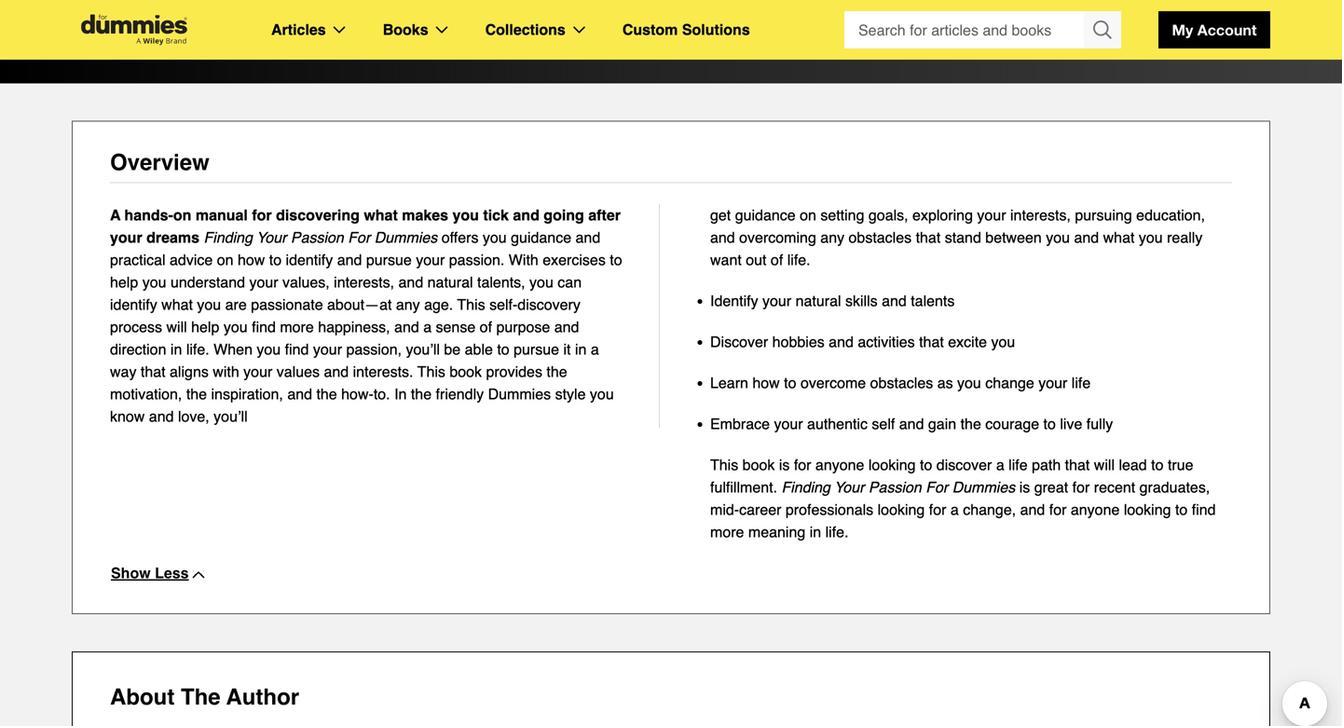 Task type: vqa. For each thing, say whether or not it's contained in the screenshot.
able
yes



Task type: describe. For each thing, give the bounding box(es) containing it.
and inside is great for recent graduates, mid-career professionals looking for a change, and for anyone looking to find more meaning in life.
[[1021, 501, 1046, 518]]

professionals
[[786, 501, 874, 518]]

career
[[739, 501, 782, 518]]

discover hobbies and activities that excite you
[[710, 333, 1016, 351]]

1 vertical spatial pursue
[[514, 341, 559, 358]]

understand
[[171, 274, 245, 291]]

purpose
[[496, 318, 550, 336]]

offers you guidance and practical advice on how to identify and pursue your passion. with exercises to help you understand your values, interests, and natural talents, you can identify what you are passionate about—at any age. this self-discovery process will help you find more happiness, and a sense of purpose and direction in life. when you find your passion, you'll be able to pursue it in a way that aligns with your values and interests. this book provides the motivation, the inspiration, and the how-to. in the friendly dummies style you know and love, you'll
[[110, 229, 622, 425]]

you down tick
[[483, 229, 507, 246]]

change
[[986, 374, 1035, 392]]

1 vertical spatial this
[[418, 363, 446, 380]]

books
[[383, 21, 429, 38]]

anyone inside the this book is for anyone looking to discover a life path that will lead to true fulfillment.
[[816, 456, 865, 474]]

values
[[277, 363, 320, 380]]

how-
[[341, 386, 374, 403]]

provides
[[486, 363, 543, 380]]

of inside get guidance on setting goals, exploring your interests, pursuing education, and overcoming any obstacles that stand between you and what you really want out of life.
[[771, 251, 783, 269]]

interests, inside get guidance on setting goals, exploring your interests, pursuing education, and overcoming any obstacles that stand between you and what you really want out of life.
[[1011, 207, 1071, 224]]

a down age.
[[423, 318, 432, 336]]

my account
[[1173, 21, 1257, 39]]

stand
[[945, 229, 982, 246]]

you right excite
[[992, 333, 1016, 351]]

passionate
[[251, 296, 323, 313]]

custom
[[623, 21, 678, 38]]

and inside a hands-on manual for discovering what makes you tick and going after your dreams
[[513, 207, 540, 224]]

of inside offers you guidance and practical advice on how to identify and pursue your passion. with exercises to help you understand your values, interests, and natural talents, you can identify what you are passionate about—at any age. this self-discovery process will help you find more happiness, and a sense of purpose and direction in life. when you find your passion, you'll be able to pursue it in a way that aligns with your values and interests. this book provides the motivation, the inspiration, and the how-to. in the friendly dummies style you know and love, you'll
[[480, 318, 492, 336]]

1 vertical spatial you'll
[[214, 408, 248, 425]]

2 horizontal spatial dummies
[[953, 479, 1016, 496]]

what inside get guidance on setting goals, exploring your interests, pursuing education, and overcoming any obstacles that stand between you and what you really want out of life.
[[1104, 229, 1135, 246]]

for inside a hands-on manual for discovering what makes you tick and going after your dreams
[[252, 207, 272, 224]]

passion,
[[346, 341, 402, 358]]

1 vertical spatial natural
[[796, 292, 842, 310]]

activities
[[858, 333, 915, 351]]

skills
[[846, 292, 878, 310]]

with
[[213, 363, 239, 380]]

find inside is great for recent graduates, mid-career professionals looking for a change, and for anyone looking to find more meaning in life.
[[1192, 501, 1216, 518]]

life. inside is great for recent graduates, mid-career professionals looking for a change, and for anyone looking to find more meaning in life.
[[826, 524, 849, 541]]

1 vertical spatial identify
[[110, 296, 157, 313]]

path
[[1032, 456, 1061, 474]]

to left 'discover'
[[920, 456, 933, 474]]

when
[[214, 341, 253, 358]]

for down the this book is for anyone looking to discover a life path that will lead to true fulfillment.
[[929, 501, 947, 518]]

love,
[[178, 408, 210, 425]]

that left excite
[[919, 333, 944, 351]]

it
[[564, 341, 571, 358]]

1 vertical spatial for
[[926, 479, 948, 496]]

a hands-on manual for discovering what makes you tick and going after your dreams
[[110, 207, 621, 246]]

know
[[110, 408, 145, 425]]

will inside offers you guidance and practical advice on how to identify and pursue your passion. with exercises to help you understand your values, interests, and natural talents, you can identify what you are passionate about—at any age. this self-discovery process will help you find more happiness, and a sense of purpose and direction in life. when you find your passion, you'll be able to pursue it in a way that aligns with your values and interests. this book provides the motivation, the inspiration, and the how-to. in the friendly dummies style you know and love, you'll
[[166, 318, 187, 336]]

1 horizontal spatial this
[[457, 296, 485, 313]]

values,
[[283, 274, 330, 291]]

you right style
[[590, 386, 614, 403]]

way
[[110, 363, 137, 380]]

you down education,
[[1139, 229, 1163, 246]]

the right in
[[411, 386, 432, 403]]

the up love,
[[186, 386, 207, 403]]

that inside the this book is for anyone looking to discover a life path that will lead to true fulfillment.
[[1065, 456, 1090, 474]]

0 horizontal spatial in
[[171, 341, 182, 358]]

self-
[[490, 296, 518, 313]]

meaning
[[749, 524, 806, 541]]

0 horizontal spatial your
[[257, 229, 287, 246]]

1 vertical spatial finding
[[782, 479, 831, 496]]

authentic
[[807, 415, 868, 433]]

after
[[589, 207, 621, 224]]

you down understand
[[197, 296, 221, 313]]

talents
[[911, 292, 955, 310]]

hobbies
[[773, 333, 825, 351]]

embrace
[[710, 415, 770, 433]]

0 horizontal spatial finding
[[204, 229, 253, 246]]

to right exercises
[[610, 251, 622, 269]]

show less
[[111, 565, 189, 582]]

looking down graduates,
[[1124, 501, 1172, 518]]

are
[[225, 296, 247, 313]]

recent
[[1094, 479, 1136, 496]]

any inside get guidance on setting goals, exploring your interests, pursuing education, and overcoming any obstacles that stand between you and what you really want out of life.
[[821, 229, 845, 246]]

you up discovery
[[530, 274, 554, 291]]

style
[[555, 386, 586, 403]]

you right "between"
[[1046, 229, 1070, 246]]

collections
[[485, 21, 566, 38]]

really
[[1167, 229, 1203, 246]]

your up passionate
[[249, 274, 278, 291]]

exploring
[[913, 207, 973, 224]]

life. inside offers you guidance and practical advice on how to identify and pursue your passion. with exercises to help you understand your values, interests, and natural talents, you can identify what you are passionate about—at any age. this self-discovery process will help you find more happiness, and a sense of purpose and direction in life. when you find your passion, you'll be able to pursue it in a way that aligns with your values and interests. this book provides the motivation, the inspiration, and the how-to. in the friendly dummies style you know and love, you'll
[[186, 341, 210, 358]]

my
[[1173, 21, 1194, 39]]

guidance inside get guidance on setting goals, exploring your interests, pursuing education, and overcoming any obstacles that stand between you and what you really want out of life.
[[735, 207, 796, 224]]

to up passionate
[[269, 251, 282, 269]]

want
[[710, 251, 742, 269]]

open book categories image
[[436, 26, 448, 34]]

in
[[394, 386, 407, 403]]

a right it
[[591, 341, 599, 358]]

able
[[465, 341, 493, 358]]

any inside offers you guidance and practical advice on how to identify and pursue your passion. with exercises to help you understand your values, interests, and natural talents, you can identify what you are passionate about—at any age. this self-discovery process will help you find more happiness, and a sense of purpose and direction in life. when you find your passion, you'll be able to pursue it in a way that aligns with your values and interests. this book provides the motivation, the inspiration, and the how-to. in the friendly dummies style you know and love, you'll
[[396, 296, 420, 313]]

articles
[[271, 21, 326, 38]]

the
[[181, 684, 221, 710]]

Search for articles and books text field
[[845, 11, 1086, 48]]

0 horizontal spatial help
[[110, 274, 138, 291]]

gain
[[929, 415, 957, 433]]

great
[[1035, 479, 1069, 496]]

identify your natural skills and talents
[[710, 292, 955, 310]]

fulfillment.
[[710, 479, 778, 496]]

your down happiness,
[[313, 341, 342, 358]]

you inside a hands-on manual for discovering what makes you tick and going after your dreams
[[453, 207, 479, 224]]

that inside get guidance on setting goals, exploring your interests, pursuing education, and overcoming any obstacles that stand between you and what you really want out of life.
[[916, 229, 941, 246]]

a
[[110, 207, 121, 224]]

will inside the this book is for anyone looking to discover a life path that will lead to true fulfillment.
[[1094, 456, 1115, 474]]

show less button
[[110, 561, 206, 586]]

0 horizontal spatial find
[[252, 318, 276, 336]]

1 horizontal spatial your
[[835, 479, 865, 496]]

solutions
[[682, 21, 750, 38]]

discovery
[[518, 296, 581, 313]]

natural inside offers you guidance and practical advice on how to identify and pursue your passion. with exercises to help you understand your values, interests, and natural talents, you can identify what you are passionate about—at any age. this self-discovery process will help you find more happiness, and a sense of purpose and direction in life. when you find your passion, you'll be able to pursue it in a way that aligns with your values and interests. this book provides the motivation, the inspiration, and the how-to. in the friendly dummies style you know and love, you'll
[[428, 274, 473, 291]]

learn how to overcome obstacles as you change your life
[[710, 374, 1091, 392]]

show
[[111, 565, 151, 582]]

0 horizontal spatial dummies
[[375, 229, 438, 246]]

0 horizontal spatial for
[[348, 229, 370, 246]]

custom solutions
[[623, 21, 750, 38]]

more inside offers you guidance and practical advice on how to identify and pursue your passion. with exercises to help you understand your values, interests, and natural talents, you can identify what you are passionate about—at any age. this self-discovery process will help you find more happiness, and a sense of purpose and direction in life. when you find your passion, you'll be able to pursue it in a way that aligns with your values and interests. this book provides the motivation, the inspiration, and the how-to. in the friendly dummies style you know and love, you'll
[[280, 318, 314, 336]]

you right when
[[257, 341, 281, 358]]

book inside the this book is for anyone looking to discover a life path that will lead to true fulfillment.
[[743, 456, 775, 474]]

get
[[710, 207, 731, 224]]

about—at
[[327, 296, 392, 313]]

for down great
[[1050, 501, 1067, 518]]

book inside offers you guidance and practical advice on how to identify and pursue your passion. with exercises to help you understand your values, interests, and natural talents, you can identify what you are passionate about—at any age. this self-discovery process will help you find more happiness, and a sense of purpose and direction in life. when you find your passion, you'll be able to pursue it in a way that aligns with your values and interests. this book provides the motivation, the inspiration, and the how-to. in the friendly dummies style you know and love, you'll
[[450, 363, 482, 380]]

true
[[1168, 456, 1194, 474]]

to.
[[374, 386, 390, 403]]

on for hands-
[[173, 207, 192, 224]]

1 horizontal spatial how
[[753, 374, 780, 392]]

as
[[938, 374, 953, 392]]

this book is for anyone looking to discover a life path that will lead to true fulfillment.
[[710, 456, 1194, 496]]

you down are
[[224, 318, 248, 336]]

on inside offers you guidance and practical advice on how to identify and pursue your passion. with exercises to help you understand your values, interests, and natural talents, you can identify what you are passionate about—at any age. this self-discovery process will help you find more happiness, and a sense of purpose and direction in life. when you find your passion, you'll be able to pursue it in a way that aligns with your values and interests. this book provides the motivation, the inspiration, and the how-to. in the friendly dummies style you know and love, you'll
[[217, 251, 234, 269]]

you right as
[[958, 374, 982, 392]]



Task type: locate. For each thing, give the bounding box(es) containing it.
2 vertical spatial find
[[1192, 501, 1216, 518]]

1 vertical spatial passion
[[869, 479, 922, 496]]

is great for recent graduates, mid-career professionals looking for a change, and for anyone looking to find more meaning in life.
[[710, 479, 1216, 541]]

0 vertical spatial pursue
[[366, 251, 412, 269]]

1 vertical spatial help
[[191, 318, 219, 336]]

change,
[[963, 501, 1016, 518]]

to left "true"
[[1152, 456, 1164, 474]]

0 horizontal spatial this
[[418, 363, 446, 380]]

can
[[558, 274, 582, 291]]

how
[[238, 251, 265, 269], [753, 374, 780, 392]]

pursuing
[[1075, 207, 1133, 224]]

1 horizontal spatial for
[[926, 479, 948, 496]]

0 vertical spatial find
[[252, 318, 276, 336]]

live
[[1060, 415, 1083, 433]]

looking down the this book is for anyone looking to discover a life path that will lead to true fulfillment.
[[878, 501, 925, 518]]

dummies inside offers you guidance and practical advice on how to identify and pursue your passion. with exercises to help you understand your values, interests, and natural talents, you can identify what you are passionate about—at any age. this self-discovery process will help you find more happiness, and a sense of purpose and direction in life. when you find your passion, you'll be able to pursue it in a way that aligns with your values and interests. this book provides the motivation, the inspiration, and the how-to. in the friendly dummies style you know and love, you'll
[[488, 386, 551, 403]]

obstacles up embrace your authentic self and gain the courage to live fully
[[871, 374, 934, 392]]

motivation,
[[110, 386, 182, 403]]

0 vertical spatial will
[[166, 318, 187, 336]]

dummies up change,
[[953, 479, 1016, 496]]

what left "makes" at the top left
[[364, 207, 398, 224]]

your up professionals on the right bottom of page
[[835, 479, 865, 496]]

find down graduates,
[[1192, 501, 1216, 518]]

talents,
[[477, 274, 526, 291]]

to right able
[[497, 341, 510, 358]]

1 horizontal spatial finding
[[782, 479, 831, 496]]

on left 'setting'
[[800, 207, 817, 224]]

finding up professionals on the right bottom of page
[[782, 479, 831, 496]]

0 vertical spatial interests,
[[1011, 207, 1071, 224]]

your right change
[[1039, 374, 1068, 392]]

1 horizontal spatial book
[[743, 456, 775, 474]]

in inside is great for recent graduates, mid-career professionals looking for a change, and for anyone looking to find more meaning in life.
[[810, 524, 822, 541]]

about
[[110, 684, 175, 710]]

on inside a hands-on manual for discovering what makes you tick and going after your dreams
[[173, 207, 192, 224]]

life inside the this book is for anyone looking to discover a life path that will lead to true fulfillment.
[[1009, 456, 1028, 474]]

setting
[[821, 207, 865, 224]]

is inside the this book is for anyone looking to discover a life path that will lead to true fulfillment.
[[779, 456, 790, 474]]

this up fulfillment.
[[710, 456, 739, 474]]

0 horizontal spatial book
[[450, 363, 482, 380]]

0 horizontal spatial any
[[396, 296, 420, 313]]

that inside offers you guidance and practical advice on how to identify and pursue your passion. with exercises to help you understand your values, interests, and natural talents, you can identify what you are passionate about—at any age. this self-discovery process will help you find more happiness, and a sense of purpose and direction in life. when you find your passion, you'll be able to pursue it in a way that aligns with your values and interests. this book provides the motivation, the inspiration, and the how-to. in the friendly dummies style you know and love, you'll
[[141, 363, 166, 380]]

on inside get guidance on setting goals, exploring your interests, pursuing education, and overcoming any obstacles that stand between you and what you really want out of life.
[[800, 207, 817, 224]]

your up "between"
[[978, 207, 1007, 224]]

guidance
[[735, 207, 796, 224], [511, 229, 572, 246]]

how up are
[[238, 251, 265, 269]]

discovering
[[276, 207, 360, 224]]

more down mid-
[[710, 524, 744, 541]]

0 horizontal spatial is
[[779, 456, 790, 474]]

to
[[269, 251, 282, 269], [610, 251, 622, 269], [497, 341, 510, 358], [784, 374, 797, 392], [1044, 415, 1056, 433], [920, 456, 933, 474], [1152, 456, 1164, 474], [1176, 501, 1188, 518]]

a down the this book is for anyone looking to discover a life path that will lead to true fulfillment.
[[951, 501, 959, 518]]

1 vertical spatial guidance
[[511, 229, 572, 246]]

finding
[[204, 229, 253, 246], [782, 479, 831, 496]]

your down offers
[[416, 251, 445, 269]]

1 horizontal spatial anyone
[[1071, 501, 1120, 518]]

1 vertical spatial your
[[835, 479, 865, 496]]

1 vertical spatial obstacles
[[871, 374, 934, 392]]

overview
[[110, 150, 210, 175]]

the right gain
[[961, 415, 982, 433]]

the down it
[[547, 363, 567, 380]]

0 vertical spatial of
[[771, 251, 783, 269]]

on
[[173, 207, 192, 224], [800, 207, 817, 224], [217, 251, 234, 269]]

0 horizontal spatial natural
[[428, 274, 473, 291]]

1 horizontal spatial life
[[1072, 374, 1091, 392]]

natural up age.
[[428, 274, 473, 291]]

to inside is great for recent graduates, mid-career professionals looking for a change, and for anyone looking to find more meaning in life.
[[1176, 501, 1188, 518]]

mid-
[[710, 501, 739, 518]]

1 horizontal spatial dummies
[[488, 386, 551, 403]]

to left 'live'
[[1044, 415, 1056, 433]]

is inside is great for recent graduates, mid-career professionals looking for a change, and for anyone looking to find more meaning in life.
[[1020, 479, 1031, 496]]

with
[[509, 251, 539, 269]]

1 horizontal spatial help
[[191, 318, 219, 336]]

on for guidance
[[800, 207, 817, 224]]

friendly
[[436, 386, 484, 403]]

finding your passion for dummies down the discovering
[[204, 229, 438, 246]]

that
[[916, 229, 941, 246], [919, 333, 944, 351], [141, 363, 166, 380], [1065, 456, 1090, 474]]

inspiration,
[[211, 386, 283, 403]]

0 horizontal spatial pursue
[[366, 251, 412, 269]]

1 vertical spatial finding your passion for dummies
[[782, 479, 1020, 496]]

courage
[[986, 415, 1040, 433]]

author
[[226, 684, 299, 710]]

more down passionate
[[280, 318, 314, 336]]

on up dreams
[[173, 207, 192, 224]]

anyone inside is great for recent graduates, mid-career professionals looking for a change, and for anyone looking to find more meaning in life.
[[1071, 501, 1120, 518]]

obstacles
[[849, 229, 912, 246], [871, 374, 934, 392]]

0 vertical spatial finding
[[204, 229, 253, 246]]

for up professionals on the right bottom of page
[[794, 456, 812, 474]]

in right it
[[575, 341, 587, 358]]

1 horizontal spatial what
[[364, 207, 398, 224]]

dreams
[[146, 229, 200, 246]]

1 horizontal spatial you'll
[[406, 341, 440, 358]]

interests, up 'about—at' at top
[[334, 274, 394, 291]]

exercises
[[543, 251, 606, 269]]

in down professionals on the right bottom of page
[[810, 524, 822, 541]]

what inside a hands-on manual for discovering what makes you tick and going after your dreams
[[364, 207, 398, 224]]

of right out on the right top of the page
[[771, 251, 783, 269]]

a right 'discover'
[[997, 456, 1005, 474]]

this
[[457, 296, 485, 313], [418, 363, 446, 380], [710, 456, 739, 474]]

life. down overcoming on the top right of the page
[[788, 251, 811, 269]]

of up able
[[480, 318, 492, 336]]

manual
[[196, 207, 248, 224]]

my account link
[[1159, 11, 1271, 48]]

1 horizontal spatial guidance
[[735, 207, 796, 224]]

to down hobbies
[[784, 374, 797, 392]]

0 vertical spatial for
[[348, 229, 370, 246]]

you up offers
[[453, 207, 479, 224]]

open article categories image
[[334, 26, 346, 34]]

0 horizontal spatial life
[[1009, 456, 1028, 474]]

1 vertical spatial anyone
[[1071, 501, 1120, 518]]

1 horizontal spatial interests,
[[1011, 207, 1071, 224]]

2 vertical spatial life.
[[826, 524, 849, 541]]

0 horizontal spatial more
[[280, 318, 314, 336]]

1 horizontal spatial find
[[285, 341, 309, 358]]

0 horizontal spatial on
[[173, 207, 192, 224]]

1 vertical spatial dummies
[[488, 386, 551, 403]]

0 horizontal spatial anyone
[[816, 456, 865, 474]]

identify up process
[[110, 296, 157, 313]]

guidance inside offers you guidance and practical advice on how to identify and pursue your passion. with exercises to help you understand your values, interests, and natural talents, you can identify what you are passionate about—at any age. this self-discovery process will help you find more happiness, and a sense of purpose and direction in life. when you find your passion, you'll be able to pursue it in a way that aligns with your values and interests. this book provides the motivation, the inspiration, and the how-to. in the friendly dummies style you know and love, you'll
[[511, 229, 572, 246]]

1 horizontal spatial on
[[217, 251, 234, 269]]

you'll
[[406, 341, 440, 358], [214, 408, 248, 425]]

0 vertical spatial help
[[110, 274, 138, 291]]

looking inside the this book is for anyone looking to discover a life path that will lead to true fulfillment.
[[869, 456, 916, 474]]

education,
[[1137, 207, 1206, 224]]

0 vertical spatial book
[[450, 363, 482, 380]]

get guidance on setting goals, exploring your interests, pursuing education, and overcoming any obstacles that stand between you and what you really want out of life.
[[710, 207, 1206, 269]]

1 vertical spatial book
[[743, 456, 775, 474]]

identify up values,
[[286, 251, 333, 269]]

lead
[[1119, 456, 1148, 474]]

your inside a hands-on manual for discovering what makes you tick and going after your dreams
[[110, 229, 142, 246]]

that right path in the bottom of the page
[[1065, 456, 1090, 474]]

0 vertical spatial how
[[238, 251, 265, 269]]

will right process
[[166, 318, 187, 336]]

aligns
[[170, 363, 209, 380]]

learn
[[710, 374, 749, 392]]

1 horizontal spatial any
[[821, 229, 845, 246]]

find up values at the left of page
[[285, 341, 309, 358]]

0 horizontal spatial you'll
[[214, 408, 248, 425]]

0 vertical spatial more
[[280, 318, 314, 336]]

1 horizontal spatial life.
[[788, 251, 811, 269]]

your right embrace
[[774, 415, 803, 433]]

looking down self
[[869, 456, 916, 474]]

1 vertical spatial any
[[396, 296, 420, 313]]

that down "exploring" at top right
[[916, 229, 941, 246]]

0 horizontal spatial passion
[[291, 229, 344, 246]]

for down 'discover'
[[926, 479, 948, 496]]

2 vertical spatial what
[[161, 296, 193, 313]]

find down passionate
[[252, 318, 276, 336]]

0 vertical spatial your
[[257, 229, 287, 246]]

pursue
[[366, 251, 412, 269], [514, 341, 559, 358]]

find
[[252, 318, 276, 336], [285, 341, 309, 358], [1192, 501, 1216, 518]]

and
[[513, 207, 540, 224], [576, 229, 601, 246], [710, 229, 735, 246], [1075, 229, 1099, 246], [337, 251, 362, 269], [399, 274, 424, 291], [882, 292, 907, 310], [394, 318, 419, 336], [555, 318, 579, 336], [829, 333, 854, 351], [324, 363, 349, 380], [287, 386, 312, 403], [149, 408, 174, 425], [900, 415, 924, 433], [1021, 501, 1046, 518]]

0 vertical spatial guidance
[[735, 207, 796, 224]]

passion down self
[[869, 479, 922, 496]]

on up understand
[[217, 251, 234, 269]]

your down "a"
[[110, 229, 142, 246]]

less
[[155, 565, 189, 582]]

dummies down "makes" at the top left
[[375, 229, 438, 246]]

2 horizontal spatial life.
[[826, 524, 849, 541]]

0 vertical spatial dummies
[[375, 229, 438, 246]]

practical
[[110, 251, 166, 269]]

happiness,
[[318, 318, 390, 336]]

in up aligns
[[171, 341, 182, 358]]

0 vertical spatial life.
[[788, 251, 811, 269]]

any left age.
[[396, 296, 420, 313]]

natural left the skills
[[796, 292, 842, 310]]

what down understand
[[161, 296, 193, 313]]

obstacles down goals,
[[849, 229, 912, 246]]

about the author
[[110, 684, 299, 710]]

makes
[[402, 207, 449, 224]]

0 vertical spatial this
[[457, 296, 485, 313]]

dummies down provides
[[488, 386, 551, 403]]

process
[[110, 318, 162, 336]]

guidance up with
[[511, 229, 572, 246]]

obstacles inside get guidance on setting goals, exploring your interests, pursuing education, and overcoming any obstacles that stand between you and what you really want out of life.
[[849, 229, 912, 246]]

life. inside get guidance on setting goals, exploring your interests, pursuing education, and overcoming any obstacles that stand between you and what you really want out of life.
[[788, 251, 811, 269]]

0 horizontal spatial life.
[[186, 341, 210, 358]]

how inside offers you guidance and practical advice on how to identify and pursue your passion. with exercises to help you understand your values, interests, and natural talents, you can identify what you are passionate about—at any age. this self-discovery process will help you find more happiness, and a sense of purpose and direction in life. when you find your passion, you'll be able to pursue it in a way that aligns with your values and interests. this book provides the motivation, the inspiration, and the how-to. in the friendly dummies style you know and love, you'll
[[238, 251, 265, 269]]

0 vertical spatial identify
[[286, 251, 333, 269]]

a inside the this book is for anyone looking to discover a life path that will lead to true fulfillment.
[[997, 456, 1005, 474]]

for down the discovering
[[348, 229, 370, 246]]

overcoming
[[740, 229, 817, 246]]

0 horizontal spatial of
[[480, 318, 492, 336]]

2 horizontal spatial in
[[810, 524, 822, 541]]

interests, up "between"
[[1011, 207, 1071, 224]]

passion
[[291, 229, 344, 246], [869, 479, 922, 496]]

2 horizontal spatial what
[[1104, 229, 1135, 246]]

0 vertical spatial you'll
[[406, 341, 440, 358]]

guidance up overcoming on the top right of the page
[[735, 207, 796, 224]]

1 horizontal spatial in
[[575, 341, 587, 358]]

life left path in the bottom of the page
[[1009, 456, 1028, 474]]

0 horizontal spatial what
[[161, 296, 193, 313]]

will up the recent
[[1094, 456, 1115, 474]]

0 vertical spatial what
[[364, 207, 398, 224]]

more inside is great for recent graduates, mid-career professionals looking for a change, and for anyone looking to find more meaning in life.
[[710, 524, 744, 541]]

0 vertical spatial life
[[1072, 374, 1091, 392]]

1 horizontal spatial identify
[[286, 251, 333, 269]]

life up 'live'
[[1072, 374, 1091, 392]]

a
[[423, 318, 432, 336], [591, 341, 599, 358], [997, 456, 1005, 474], [951, 501, 959, 518]]

identify
[[286, 251, 333, 269], [110, 296, 157, 313]]

that up motivation, on the bottom
[[141, 363, 166, 380]]

2 vertical spatial this
[[710, 456, 739, 474]]

0 vertical spatial finding your passion for dummies
[[204, 229, 438, 246]]

1 vertical spatial life
[[1009, 456, 1028, 474]]

your right the identify
[[763, 292, 792, 310]]

1 vertical spatial will
[[1094, 456, 1115, 474]]

your inside get guidance on setting goals, exploring your interests, pursuing education, and overcoming any obstacles that stand between you and what you really want out of life.
[[978, 207, 1007, 224]]

1 vertical spatial is
[[1020, 479, 1031, 496]]

help up when
[[191, 318, 219, 336]]

anyone
[[816, 456, 865, 474], [1071, 501, 1120, 518]]

life for your
[[1072, 374, 1091, 392]]

1 horizontal spatial will
[[1094, 456, 1115, 474]]

logo image
[[72, 14, 197, 45]]

1 horizontal spatial pursue
[[514, 341, 559, 358]]

out
[[746, 251, 767, 269]]

group
[[845, 11, 1122, 48]]

help down practical
[[110, 274, 138, 291]]

be
[[444, 341, 461, 358]]

life for a
[[1009, 456, 1028, 474]]

1 vertical spatial more
[[710, 524, 744, 541]]

0 horizontal spatial how
[[238, 251, 265, 269]]

overcome
[[801, 374, 866, 392]]

book
[[450, 363, 482, 380], [743, 456, 775, 474]]

0 vertical spatial is
[[779, 456, 790, 474]]

your up inspiration,
[[244, 363, 273, 380]]

for right the manual in the left of the page
[[252, 207, 272, 224]]

hands-
[[124, 207, 173, 224]]

the left how-
[[317, 386, 337, 403]]

what inside offers you guidance and practical advice on how to identify and pursue your passion. with exercises to help you understand your values, interests, and natural talents, you can identify what you are passionate about—at any age. this self-discovery process will help you find more happiness, and a sense of purpose and direction in life. when you find your passion, you'll be able to pursue it in a way that aligns with your values and interests. this book provides the motivation, the inspiration, and the how-to. in the friendly dummies style you know and love, you'll
[[161, 296, 193, 313]]

tick
[[483, 207, 509, 224]]

custom solutions link
[[623, 18, 750, 42]]

book up friendly
[[450, 363, 482, 380]]

what down pursuing
[[1104, 229, 1135, 246]]

0 vertical spatial any
[[821, 229, 845, 246]]

finding down the manual in the left of the page
[[204, 229, 253, 246]]

sense
[[436, 318, 476, 336]]

the
[[547, 363, 567, 380], [186, 386, 207, 403], [317, 386, 337, 403], [411, 386, 432, 403], [961, 415, 982, 433]]

advice
[[170, 251, 213, 269]]

pursue down the purpose
[[514, 341, 559, 358]]

fully
[[1087, 415, 1114, 433]]

what
[[364, 207, 398, 224], [1104, 229, 1135, 246], [161, 296, 193, 313]]

life.
[[788, 251, 811, 269], [186, 341, 210, 358], [826, 524, 849, 541]]

is left great
[[1020, 479, 1031, 496]]

your down the discovering
[[257, 229, 287, 246]]

a inside is great for recent graduates, mid-career professionals looking for a change, and for anyone looking to find more meaning in life.
[[951, 501, 959, 518]]

1 vertical spatial interests,
[[334, 274, 394, 291]]

you down practical
[[142, 274, 166, 291]]

passion.
[[449, 251, 505, 269]]

graduates,
[[1140, 479, 1210, 496]]

life. down professionals on the right bottom of page
[[826, 524, 849, 541]]

2 vertical spatial dummies
[[953, 479, 1016, 496]]

discover
[[937, 456, 992, 474]]

interests, inside offers you guidance and practical advice on how to identify and pursue your passion. with exercises to help you understand your values, interests, and natural talents, you can identify what you are passionate about—at any age. this self-discovery process will help you find more happiness, and a sense of purpose and direction in life. when you find your passion, you'll be able to pursue it in a way that aligns with your values and interests. this book provides the motivation, the inspiration, and the how-to. in the friendly dummies style you know and love, you'll
[[334, 274, 394, 291]]

between
[[986, 229, 1042, 246]]

this up sense
[[457, 296, 485, 313]]

book up fulfillment.
[[743, 456, 775, 474]]

more
[[280, 318, 314, 336], [710, 524, 744, 541]]

is up the career
[[779, 456, 790, 474]]

pursue down a hands-on manual for discovering what makes you tick and going after your dreams
[[366, 251, 412, 269]]

you'll down inspiration,
[[214, 408, 248, 425]]

2 horizontal spatial find
[[1192, 501, 1216, 518]]

0 vertical spatial passion
[[291, 229, 344, 246]]

0 horizontal spatial guidance
[[511, 229, 572, 246]]

0 vertical spatial natural
[[428, 274, 473, 291]]

this down be
[[418, 363, 446, 380]]

1 vertical spatial what
[[1104, 229, 1135, 246]]

for right great
[[1073, 479, 1090, 496]]

1 horizontal spatial passion
[[869, 479, 922, 496]]

any down 'setting'
[[821, 229, 845, 246]]

this inside the this book is for anyone looking to discover a life path that will lead to true fulfillment.
[[710, 456, 739, 474]]

2 horizontal spatial on
[[800, 207, 817, 224]]

open collections list image
[[573, 26, 585, 34]]

for inside the this book is for anyone looking to discover a life path that will lead to true fulfillment.
[[794, 456, 812, 474]]

going
[[544, 207, 584, 224]]

2 horizontal spatial this
[[710, 456, 739, 474]]



